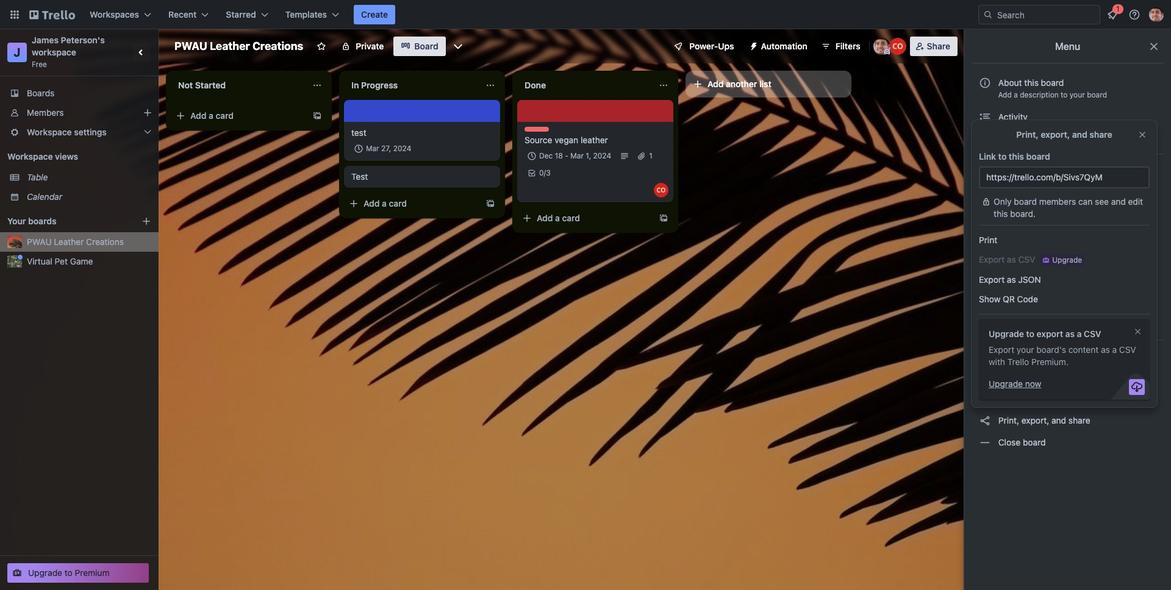 Task type: describe. For each thing, give the bounding box(es) containing it.
your for board's
[[1017, 345, 1034, 355]]

close board
[[996, 437, 1046, 448]]

pet
[[55, 256, 68, 267]]

sm image for settings
[[979, 163, 991, 175]]

add another list button
[[686, 71, 852, 98]]

only board members can see and edit this board.
[[994, 196, 1143, 219]]

board link
[[394, 37, 446, 56]]

this member is an admin of this board. image
[[884, 49, 890, 55]]

1 vertical spatial pwau
[[27, 237, 52, 247]]

Mar 27, 2024 checkbox
[[351, 142, 415, 156]]

card for done
[[562, 213, 580, 223]]

boards
[[28, 216, 57, 226]]

sm image for activity
[[979, 111, 991, 123]]

board up activity link
[[1087, 90, 1107, 99]]

3
[[546, 168, 551, 178]]

Done text field
[[517, 76, 652, 95]]

export, inside print, export, and share link
[[1022, 415, 1049, 426]]

open information menu image
[[1129, 9, 1141, 21]]

dec
[[539, 151, 553, 160]]

json
[[1018, 275, 1041, 285]]

this inside the only board members can see and edit this board.
[[994, 209, 1008, 219]]

automation inside button
[[761, 41, 808, 51]]

leather inside pwau leather creations link
[[54, 237, 84, 247]]

board down now
[[1035, 393, 1058, 404]]

link
[[979, 151, 996, 162]]

vegan
[[555, 135, 578, 145]]

automation button
[[744, 37, 815, 56]]

create
[[361, 9, 388, 20]]

1 vertical spatial this
[[1009, 151, 1024, 162]]

upgrade for upgrade
[[1074, 319, 1104, 328]]

email-
[[998, 393, 1023, 404]]

Dec 18 - Mar 1, 2024 checkbox
[[525, 149, 615, 163]]

to-
[[1023, 393, 1035, 404]]

0 horizontal spatial as
[[1007, 275, 1016, 285]]

workspace views
[[7, 151, 78, 162]]

views
[[55, 151, 78, 162]]

pwau leather creations inside text field
[[174, 40, 303, 52]]

dec 18 - mar 1, 2024
[[539, 151, 611, 160]]

archived items link
[[972, 129, 1164, 149]]

show
[[979, 294, 1001, 304]]

Link to this board text field
[[979, 167, 1150, 188]]

-
[[565, 151, 569, 160]]

1 vertical spatial christina overa (christinaovera) image
[[654, 183, 669, 198]]

another
[[726, 79, 757, 89]]

2 vertical spatial and
[[1052, 415, 1066, 426]]

add a card button for in progress
[[344, 194, 481, 214]]

your for board
[[1070, 90, 1085, 99]]

only board members can see and edit this board. image
[[982, 196, 991, 208]]

virtual pet game link
[[27, 256, 151, 268]]

free
[[32, 60, 47, 69]]

sm image for close board
[[979, 437, 991, 449]]

archived
[[998, 134, 1033, 144]]

0 vertical spatial card
[[216, 110, 234, 121]]

board inside the only board members can see and edit this board.
[[1014, 196, 1037, 207]]

private button
[[334, 37, 391, 56]]

sm image for automation
[[979, 229, 991, 241]]

card for in progress
[[389, 198, 407, 209]]

watch
[[996, 350, 1026, 360]]

print, export, and share link
[[972, 411, 1164, 431]]

sm image inside automation button
[[744, 37, 761, 54]]

show qr code
[[979, 294, 1038, 304]]

and inside the only board members can see and edit this board.
[[1111, 196, 1126, 207]]

1 notification image
[[1105, 7, 1120, 22]]

members
[[27, 107, 64, 118]]

0 horizontal spatial mar
[[366, 144, 379, 153]]

private
[[356, 41, 384, 51]]

pwau inside text field
[[174, 40, 207, 52]]

upgrade for upgrade to export as a csv export your board's content as a csv with trello premium.
[[989, 329, 1024, 339]]

workspace navigation collapse icon image
[[133, 44, 150, 61]]

add a card for in progress
[[364, 198, 407, 209]]

make
[[998, 318, 1020, 328]]

filters button
[[817, 37, 864, 56]]

board up description
[[1041, 77, 1064, 88]]

boards
[[27, 88, 55, 98]]

0 vertical spatial export,
[[1041, 129, 1070, 140]]

templates button
[[278, 5, 347, 24]]

leather
[[581, 135, 608, 145]]

archived items
[[996, 134, 1057, 144]]

custom fields
[[998, 207, 1054, 218]]

sm image for copy board
[[979, 371, 991, 383]]

this inside about this board add a description to your board
[[1024, 77, 1039, 88]]

1 horizontal spatial 2024
[[593, 151, 611, 160]]

labels
[[996, 273, 1024, 284]]

to for link to this board
[[998, 151, 1007, 162]]

table link
[[27, 171, 151, 184]]

show qr code link down labels link
[[972, 290, 1157, 309]]

change
[[998, 185, 1029, 196]]

pwau leather creations link
[[27, 236, 151, 248]]

board.
[[1010, 209, 1036, 219]]

with
[[989, 357, 1005, 367]]

your
[[7, 216, 26, 226]]

template
[[1022, 318, 1057, 328]]

change background link
[[972, 181, 1164, 201]]

1 horizontal spatial automation
[[996, 229, 1044, 240]]

0 horizontal spatial james peterson (jamespeterson93) image
[[873, 38, 890, 55]]

james peterson's workspace free
[[32, 35, 107, 69]]

sm image for labels
[[979, 273, 991, 285]]

copy board link
[[972, 367, 1164, 387]]

stickers
[[996, 295, 1030, 306]]

game
[[70, 256, 93, 267]]

upgrade to export as a csv export your board's content as a csv with trello premium.
[[989, 329, 1136, 367]]

create button
[[354, 5, 395, 24]]

virtual
[[27, 256, 52, 267]]

qr
[[1003, 294, 1015, 304]]

add a card button for done
[[517, 209, 654, 228]]

Board name text field
[[168, 37, 309, 56]]

trello
[[1008, 357, 1029, 367]]

1 vertical spatial csv
[[1119, 345, 1136, 355]]

create from template… image
[[312, 111, 322, 121]]

0 / 3
[[539, 168, 551, 178]]

0 vertical spatial export
[[979, 275, 1005, 285]]

j link
[[7, 43, 27, 62]]

1 horizontal spatial mar
[[571, 151, 584, 160]]

0 horizontal spatial add a card
[[190, 110, 234, 121]]

back to home image
[[29, 5, 75, 24]]

labels link
[[972, 269, 1164, 289]]

board
[[414, 41, 438, 51]]

1 horizontal spatial christina overa (christinaovera) image
[[889, 38, 906, 55]]

close board link
[[972, 433, 1164, 453]]

workspaces button
[[82, 5, 159, 24]]

create from template… image for in progress
[[486, 199, 495, 209]]

1
[[649, 151, 653, 160]]

activity
[[996, 112, 1028, 122]]

make template
[[996, 318, 1057, 328]]

board right close
[[1023, 437, 1046, 448]]

stickers link
[[972, 291, 1164, 310]]

export inside upgrade to export as a csv export your board's content as a csv with trello premium.
[[989, 345, 1015, 355]]

sm image for print, export, and share
[[979, 415, 991, 427]]

members link
[[0, 103, 159, 123]]

export as json
[[979, 275, 1041, 285]]

ups inside power-ups button
[[718, 41, 734, 51]]

star or unstar board image
[[317, 41, 327, 51]]

recent
[[168, 9, 197, 20]]

sm image for power-ups
[[979, 251, 991, 263]]

board's
[[1037, 345, 1066, 355]]

1,
[[586, 151, 591, 160]]



Task type: locate. For each thing, give the bounding box(es) containing it.
j
[[14, 45, 21, 59]]

pwau leather creations up the game
[[27, 237, 124, 247]]

0 vertical spatial christina overa (christinaovera) image
[[889, 38, 906, 55]]

2024 right 27,
[[393, 144, 411, 153]]

james peterson (jamespeterson93) image
[[1149, 7, 1164, 22], [873, 38, 890, 55]]

recent button
[[161, 5, 216, 24]]

leather down starred
[[210, 40, 250, 52]]

sm image left watch on the right bottom
[[979, 349, 991, 361]]

Not Started text field
[[171, 76, 305, 95]]

fields
[[1031, 207, 1054, 218]]

show qr code link down export as json link
[[979, 293, 1150, 306]]

leather
[[210, 40, 250, 52], [54, 237, 84, 247]]

workspace inside the workspace settings "popup button"
[[27, 127, 72, 137]]

1 horizontal spatial and
[[1072, 129, 1088, 140]]

add a card for done
[[537, 213, 580, 223]]

sm image inside activity link
[[979, 111, 991, 123]]

0 vertical spatial james peterson (jamespeterson93) image
[[1149, 7, 1164, 22]]

sm image inside stickers link
[[979, 295, 991, 307]]

0 horizontal spatial ups
[[718, 41, 734, 51]]

add down not started on the top
[[190, 110, 206, 121]]

0 horizontal spatial your
[[1017, 345, 1034, 355]]

to for upgrade to export as a csv export your board's content as a csv with trello premium.
[[1026, 329, 1035, 339]]

2 vertical spatial as
[[1101, 345, 1110, 355]]

print,
[[1017, 129, 1039, 140], [998, 415, 1019, 426]]

card
[[216, 110, 234, 121], [389, 198, 407, 209], [562, 213, 580, 223]]

starred
[[226, 9, 256, 20]]

pwau up virtual
[[27, 237, 52, 247]]

print, down activity on the top
[[1017, 129, 1039, 140]]

settings
[[74, 127, 107, 137]]

board down items
[[1026, 151, 1050, 162]]

ups
[[718, 41, 734, 51], [1026, 251, 1042, 262]]

upgrade left "premium"
[[28, 568, 62, 578]]

print, export, and share down activity link
[[1017, 129, 1112, 140]]

1 vertical spatial ups
[[1026, 251, 1042, 262]]

sm image for stickers
[[979, 295, 991, 307]]

sm image inside print, export, and share link
[[979, 415, 991, 427]]

sourcing source vegan leather
[[525, 127, 608, 145]]

add a card
[[190, 110, 234, 121], [364, 198, 407, 209], [537, 213, 580, 223]]

and
[[1072, 129, 1088, 140], [1111, 196, 1126, 207], [1052, 415, 1066, 426]]

0 vertical spatial power-ups
[[690, 41, 734, 51]]

sm image down "link"
[[979, 163, 991, 175]]

sm image left activity on the top
[[979, 111, 991, 123]]

source vegan leather link
[[525, 134, 666, 146]]

export, down the to-
[[1022, 415, 1049, 426]]

pwau down recent popup button
[[174, 40, 207, 52]]

sm image left qr
[[979, 295, 991, 307]]

0 horizontal spatial 2024
[[393, 144, 411, 153]]

1 horizontal spatial your
[[1070, 90, 1085, 99]]

1 horizontal spatial leather
[[210, 40, 250, 52]]

to inside about this board add a description to your board
[[1061, 90, 1068, 99]]

add down the 0 / 3
[[537, 213, 553, 223]]

to up activity link
[[1061, 90, 1068, 99]]

james peterson (jamespeterson93) image inside primary element
[[1149, 7, 1164, 22]]

0 vertical spatial automation
[[761, 41, 808, 51]]

add a card button
[[171, 106, 307, 126], [344, 194, 481, 214], [517, 209, 654, 228]]

workspace for workspace settings
[[27, 127, 72, 137]]

power-ups inside button
[[690, 41, 734, 51]]

create from template… image for done
[[659, 214, 669, 223]]

1 horizontal spatial create from template… image
[[659, 214, 669, 223]]

ups up "json"
[[1026, 251, 1042, 262]]

power-ups link
[[972, 247, 1164, 267]]

upgrade for upgrade to premium
[[28, 568, 62, 578]]

test link
[[351, 171, 493, 183]]

power- up labels at right
[[998, 251, 1026, 262]]

workspace up the 'table'
[[7, 151, 53, 162]]

1 vertical spatial print,
[[998, 415, 1019, 426]]

your inside about this board add a description to your board
[[1070, 90, 1085, 99]]

upgrade to premium link
[[7, 564, 149, 583]]

0 vertical spatial ups
[[718, 41, 734, 51]]

0 vertical spatial power-
[[690, 41, 718, 51]]

1 vertical spatial james peterson (jamespeterson93) image
[[873, 38, 890, 55]]

2 horizontal spatial add a card
[[537, 213, 580, 223]]

0 horizontal spatial power-
[[690, 41, 718, 51]]

add inside about this board add a description to your board
[[998, 90, 1012, 99]]

workspace
[[32, 47, 76, 57]]

sm image
[[744, 37, 761, 54], [979, 111, 991, 123], [979, 251, 991, 263], [979, 273, 991, 285], [979, 295, 991, 307], [979, 317, 991, 329], [979, 349, 991, 361], [979, 393, 991, 405], [979, 437, 991, 449]]

sm image up show
[[979, 273, 991, 285]]

your up activity link
[[1070, 90, 1085, 99]]

sm image inside the watch 'link'
[[979, 349, 991, 361]]

leather inside pwau leather creations text field
[[210, 40, 250, 52]]

0 vertical spatial as
[[1007, 275, 1016, 285]]

1 horizontal spatial as
[[1065, 329, 1075, 339]]

Search field
[[993, 5, 1100, 24]]

0 horizontal spatial leather
[[54, 237, 84, 247]]

sm image down with
[[979, 371, 991, 383]]

0 vertical spatial and
[[1072, 129, 1088, 140]]

0 vertical spatial print,
[[1017, 129, 1039, 140]]

0 vertical spatial add a card
[[190, 110, 234, 121]]

2 sm image from the top
[[979, 229, 991, 241]]

add down test
[[364, 198, 380, 209]]

sm image inside the settings link
[[979, 163, 991, 175]]

add another list
[[708, 79, 771, 89]]

share down email-to-board link
[[1069, 415, 1090, 426]]

email-to-board
[[996, 393, 1058, 404]]

add down the 'about'
[[998, 90, 1012, 99]]

1 horizontal spatial add a card button
[[344, 194, 481, 214]]

0 horizontal spatial pwau leather creations
[[27, 237, 124, 247]]

sm image for email-to-board
[[979, 393, 991, 405]]

1 vertical spatial add a card
[[364, 198, 407, 209]]

mar left 27,
[[366, 144, 379, 153]]

workspace down members
[[27, 127, 72, 137]]

print, up close
[[998, 415, 1019, 426]]

1 vertical spatial share
[[1069, 415, 1090, 426]]

2 vertical spatial card
[[562, 213, 580, 223]]

0 vertical spatial creations
[[253, 40, 303, 52]]

0 horizontal spatial and
[[1052, 415, 1066, 426]]

this up settings
[[1009, 151, 1024, 162]]

link to this board
[[979, 151, 1050, 162]]

sm image up another
[[744, 37, 761, 54]]

and down email-to-board link
[[1052, 415, 1066, 426]]

creations
[[253, 40, 303, 52], [86, 237, 124, 247]]

settings link
[[972, 159, 1164, 179]]

description
[[1020, 90, 1059, 99]]

2024 right 1,
[[593, 151, 611, 160]]

add a card down "started"
[[190, 110, 234, 121]]

2 horizontal spatial add a card button
[[517, 209, 654, 228]]

upgrade now
[[989, 379, 1042, 389]]

0 vertical spatial your
[[1070, 90, 1085, 99]]

0 horizontal spatial card
[[216, 110, 234, 121]]

export,
[[1041, 129, 1070, 140], [1022, 415, 1049, 426]]

1 horizontal spatial pwau
[[174, 40, 207, 52]]

and right see
[[1111, 196, 1126, 207]]

copy board
[[996, 372, 1044, 382]]

0 vertical spatial print, export, and share
[[1017, 129, 1112, 140]]

as right content
[[1101, 345, 1110, 355]]

to down make template
[[1026, 329, 1035, 339]]

watch link
[[972, 345, 1164, 365]]

0 vertical spatial leather
[[210, 40, 250, 52]]

2 vertical spatial this
[[994, 209, 1008, 219]]

1 vertical spatial export
[[989, 345, 1015, 355]]

1 vertical spatial and
[[1111, 196, 1126, 207]]

0
[[539, 168, 544, 178]]

In Progress text field
[[344, 76, 478, 95]]

2 horizontal spatial and
[[1111, 196, 1126, 207]]

export as json link
[[972, 270, 1157, 290]]

settings
[[996, 163, 1031, 174]]

james peterson (jamespeterson93) image right filters
[[873, 38, 890, 55]]

0 horizontal spatial power-ups
[[690, 41, 734, 51]]

add left another
[[708, 79, 724, 89]]

upgrade inside upgrade to export as a csv export your board's content as a csv with trello premium.
[[989, 329, 1024, 339]]

add a card button down 3
[[517, 209, 654, 228]]

3 sm image from the top
[[979, 371, 991, 383]]

18
[[555, 151, 563, 160]]

see
[[1095, 196, 1109, 207]]

1 horizontal spatial power-ups
[[996, 251, 1044, 262]]

1 vertical spatial create from template… image
[[659, 214, 669, 223]]

0 vertical spatial pwau leather creations
[[174, 40, 303, 52]]

board
[[1041, 77, 1064, 88], [1087, 90, 1107, 99], [1026, 151, 1050, 162], [1014, 196, 1037, 207], [1021, 372, 1044, 382], [1035, 393, 1058, 404], [1023, 437, 1046, 448]]

print, export, and share down the to-
[[996, 415, 1090, 426]]

to
[[1061, 90, 1068, 99], [998, 151, 1007, 162], [1026, 329, 1035, 339], [65, 568, 72, 578]]

0 horizontal spatial add a card button
[[171, 106, 307, 126]]

filters
[[836, 41, 861, 51]]

csv up content
[[1084, 329, 1101, 339]]

sm image left the make
[[979, 317, 991, 329]]

your boards
[[7, 216, 57, 226]]

ups inside power-ups link
[[1026, 251, 1042, 262]]

your up trello at the right bottom of page
[[1017, 345, 1034, 355]]

upgrade up email-
[[989, 379, 1023, 389]]

ups up add another list
[[718, 41, 734, 51]]

power- up add another list
[[690, 41, 718, 51]]

this down only
[[994, 209, 1008, 219]]

sm image inside labels link
[[979, 273, 991, 285]]

search image
[[983, 10, 993, 20]]

to left "premium"
[[65, 568, 72, 578]]

as left "json"
[[1007, 275, 1016, 285]]

1 vertical spatial leather
[[54, 237, 84, 247]]

upgrade down the make
[[989, 329, 1024, 339]]

to inside upgrade to premium link
[[65, 568, 72, 578]]

a inside about this board add a description to your board
[[1014, 90, 1018, 99]]

upgrade to premium
[[28, 568, 109, 578]]

1 vertical spatial print, export, and share
[[996, 415, 1090, 426]]

0 vertical spatial create from template… image
[[486, 199, 495, 209]]

share
[[1090, 129, 1112, 140], [1069, 415, 1090, 426]]

sm image for watch
[[979, 349, 991, 361]]

1 vertical spatial workspace
[[7, 151, 53, 162]]

mar
[[366, 144, 379, 153], [571, 151, 584, 160]]

upgrade up content
[[1074, 319, 1104, 328]]

upgrade for upgrade now
[[989, 379, 1023, 389]]

print
[[979, 235, 997, 245]]

in
[[351, 80, 359, 90]]

sm image for make template
[[979, 317, 991, 329]]

1 horizontal spatial pwau leather creations
[[174, 40, 303, 52]]

export, down activity link
[[1041, 129, 1070, 140]]

christina overa (christinaovera) image
[[889, 38, 906, 55], [654, 183, 669, 198]]

add board image
[[142, 217, 151, 226]]

1 vertical spatial your
[[1017, 345, 1034, 355]]

0 horizontal spatial create from template… image
[[486, 199, 495, 209]]

test
[[351, 171, 368, 182]]

power-ups up labels at right
[[996, 251, 1044, 262]]

your boards with 2 items element
[[7, 214, 123, 229]]

calendar
[[27, 192, 62, 202]]

automation link
[[972, 225, 1164, 245]]

your inside upgrade to export as a csv export your board's content as a csv with trello premium.
[[1017, 345, 1034, 355]]

add a card button down not started text box
[[171, 106, 307, 126]]

custom fields button
[[972, 203, 1164, 223]]

add a card down test
[[364, 198, 407, 209]]

to right "link"
[[998, 151, 1007, 162]]

add a card down 3
[[537, 213, 580, 223]]

0 horizontal spatial creations
[[86, 237, 124, 247]]

share down activity link
[[1090, 129, 1112, 140]]

mar 27, 2024
[[366, 144, 411, 153]]

and down activity link
[[1072, 129, 1088, 140]]

not started
[[178, 80, 226, 90]]

0 vertical spatial this
[[1024, 77, 1039, 88]]

background
[[1031, 185, 1078, 196]]

sm image down upgrade now button
[[979, 415, 991, 427]]

0 vertical spatial share
[[1090, 129, 1112, 140]]

2 vertical spatial add a card
[[537, 213, 580, 223]]

power-ups button
[[665, 37, 742, 56]]

email-to-board link
[[972, 389, 1164, 409]]

csv right content
[[1119, 345, 1136, 355]]

upgrade button
[[1060, 317, 1106, 331]]

table
[[27, 172, 48, 182]]

1 vertical spatial as
[[1065, 329, 1075, 339]]

1 vertical spatial creations
[[86, 237, 124, 247]]

export up show
[[979, 275, 1005, 285]]

close
[[998, 437, 1021, 448]]

share button
[[910, 37, 958, 56]]

test link
[[351, 127, 493, 139]]

4 sm image from the top
[[979, 415, 991, 427]]

board down trello at the right bottom of page
[[1021, 372, 1044, 382]]

creations down templates
[[253, 40, 303, 52]]

1 vertical spatial card
[[389, 198, 407, 209]]

sm image inside 'close board' link
[[979, 437, 991, 449]]

custom
[[998, 207, 1028, 218]]

sm image left email-
[[979, 393, 991, 405]]

automation up add another list button
[[761, 41, 808, 51]]

1 sm image from the top
[[979, 163, 991, 175]]

calendar link
[[27, 191, 151, 203]]

0 horizontal spatial pwau
[[27, 237, 52, 247]]

2 horizontal spatial card
[[562, 213, 580, 223]]

as right export
[[1065, 329, 1075, 339]]

sourcing
[[525, 127, 556, 136]]

james peterson (jamespeterson93) image right open information menu image
[[1149, 7, 1164, 22]]

only
[[994, 196, 1012, 207]]

0 vertical spatial workspace
[[27, 127, 72, 137]]

peterson's
[[61, 35, 105, 45]]

automation down board.
[[996, 229, 1044, 240]]

0 horizontal spatial automation
[[761, 41, 808, 51]]

leather down your boards with 2 items element
[[54, 237, 84, 247]]

1 horizontal spatial add a card
[[364, 198, 407, 209]]

sm image down only board members can see and edit this board. icon
[[979, 229, 991, 241]]

to inside upgrade to export as a csv export your board's content as a csv with trello premium.
[[1026, 329, 1035, 339]]

1 horizontal spatial power-
[[998, 251, 1026, 262]]

print link
[[972, 231, 1157, 250]]

1 horizontal spatial ups
[[1026, 251, 1042, 262]]

not
[[178, 80, 193, 90]]

creations up virtual pet game link
[[86, 237, 124, 247]]

change background
[[996, 185, 1078, 196]]

color: bold red, title: "sourcing" element
[[525, 127, 556, 136]]

add inside add another list button
[[708, 79, 724, 89]]

0 vertical spatial pwau
[[174, 40, 207, 52]]

2 horizontal spatial as
[[1101, 345, 1110, 355]]

now
[[1025, 379, 1042, 389]]

1 horizontal spatial james peterson (jamespeterson93) image
[[1149, 7, 1164, 22]]

1 vertical spatial power-
[[998, 251, 1026, 262]]

pwau leather creations down starred
[[174, 40, 303, 52]]

sm image inside automation link
[[979, 229, 991, 241]]

sm image inside email-to-board link
[[979, 393, 991, 405]]

add a card button down test link
[[344, 194, 481, 214]]

1 horizontal spatial csv
[[1119, 345, 1136, 355]]

1 vertical spatial power-ups
[[996, 251, 1044, 262]]

copy
[[998, 372, 1019, 382]]

virtual pet game
[[27, 256, 93, 267]]

source
[[525, 135, 552, 145]]

1 vertical spatial automation
[[996, 229, 1044, 240]]

code
[[1017, 294, 1038, 304]]

export up with
[[989, 345, 1015, 355]]

workspace for workspace views
[[7, 151, 53, 162]]

0 horizontal spatial christina overa (christinaovera) image
[[654, 183, 669, 198]]

primary element
[[0, 0, 1171, 29]]

board up custom fields
[[1014, 196, 1037, 207]]

1 vertical spatial export,
[[1022, 415, 1049, 426]]

power-ups up add another list
[[690, 41, 734, 51]]

sm image inside copy board link
[[979, 371, 991, 383]]

workspaces
[[90, 9, 139, 20]]

premium
[[75, 568, 109, 578]]

sm image down print
[[979, 251, 991, 263]]

add
[[708, 79, 724, 89], [998, 90, 1012, 99], [190, 110, 206, 121], [364, 198, 380, 209], [537, 213, 553, 223]]

create from template… image
[[486, 199, 495, 209], [659, 214, 669, 223]]

customize views image
[[452, 40, 464, 52]]

1 horizontal spatial creations
[[253, 40, 303, 52]]

to for upgrade to premium
[[65, 568, 72, 578]]

0 horizontal spatial csv
[[1084, 329, 1101, 339]]

power- inside button
[[690, 41, 718, 51]]

mar right -
[[571, 151, 584, 160]]

sm image
[[979, 163, 991, 175], [979, 229, 991, 241], [979, 371, 991, 383], [979, 415, 991, 427]]

sm image inside power-ups link
[[979, 251, 991, 263]]

edit
[[1128, 196, 1143, 207]]

can
[[1078, 196, 1093, 207]]

boards link
[[0, 84, 159, 103]]

sm image left close
[[979, 437, 991, 449]]

1 vertical spatial pwau leather creations
[[27, 237, 124, 247]]

activity link
[[972, 107, 1164, 127]]

creations inside text field
[[253, 40, 303, 52]]

0 vertical spatial csv
[[1084, 329, 1101, 339]]

james peterson's workspace link
[[32, 35, 107, 57]]

progress
[[361, 80, 398, 90]]

1 horizontal spatial card
[[389, 198, 407, 209]]

this up description
[[1024, 77, 1039, 88]]

pwau
[[174, 40, 207, 52], [27, 237, 52, 247]]



Task type: vqa. For each thing, say whether or not it's contained in the screenshot.
Customize your board
no



